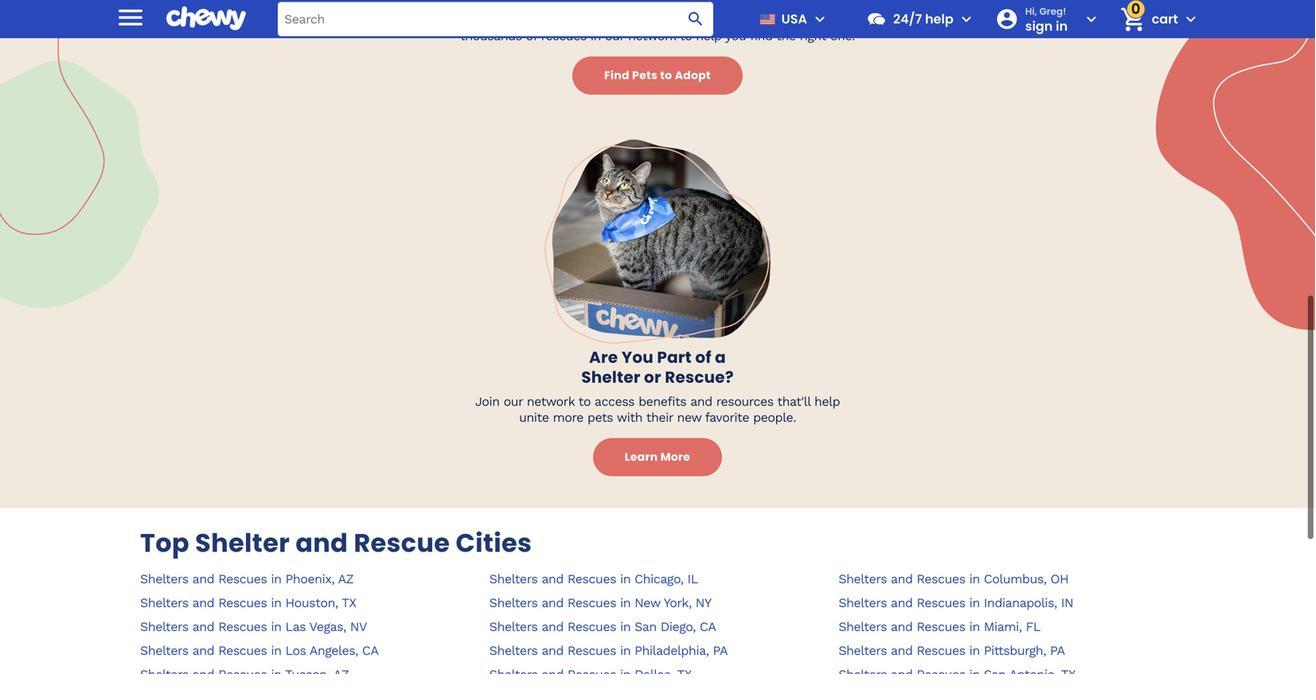 Task type: locate. For each thing, give the bounding box(es) containing it.
shelters and rescues in philadelphia,           pa link
[[489, 643, 728, 658]]

0 horizontal spatial ca
[[362, 643, 379, 658]]

find a pet and bring love home. chewy will connect you to thousands of         rescues in our network to help you find the right one.
[[460, 12, 855, 43]]

help menu image
[[957, 10, 976, 29]]

pets
[[587, 410, 613, 425]]

more
[[553, 410, 583, 425]]

rescues down shelters and rescues in las vegas,           nv link
[[218, 643, 267, 658]]

and down shelters and rescues in chicago,           il link
[[542, 595, 564, 610]]

you up right
[[793, 12, 814, 27]]

ca
[[700, 619, 716, 634], [362, 643, 379, 658]]

our down love
[[605, 28, 624, 43]]

0 vertical spatial of
[[526, 28, 537, 43]]

and down shelters and rescues in new york,           ny link
[[542, 619, 564, 634]]

1 vertical spatial of
[[695, 346, 712, 368]]

shelters and rescues in philadelphia,           pa
[[489, 643, 728, 658]]

shelters for shelters and rescues in houston,           tx
[[140, 595, 188, 610]]

in for shelters and rescues in houston,           tx
[[271, 595, 281, 610]]

shelters and rescues in las vegas,           nv
[[140, 619, 367, 634]]

miami,
[[984, 619, 1022, 634]]

help left help menu icon
[[925, 10, 954, 28]]

learn more link
[[593, 438, 722, 476]]

find up thousands
[[485, 12, 510, 27]]

0 vertical spatial ca
[[700, 619, 716, 634]]

1 vertical spatial a
[[715, 346, 726, 368]]

and up shelters and rescues in houston,           tx
[[192, 571, 214, 587]]

fl
[[1026, 619, 1041, 634]]

rescues down shelters and rescues in new york,           ny link
[[568, 619, 616, 634]]

0 horizontal spatial network
[[527, 394, 575, 409]]

az
[[338, 571, 354, 587]]

shelters and rescues in indianapolis,           in
[[839, 595, 1074, 610]]

1 horizontal spatial a
[[715, 346, 726, 368]]

and up rescues at the top left
[[548, 12, 570, 27]]

to right pets
[[660, 68, 672, 83]]

1 horizontal spatial of
[[695, 346, 712, 368]]

pittsburgh,
[[984, 643, 1046, 658]]

0 horizontal spatial of
[[526, 28, 537, 43]]

or
[[644, 366, 661, 388]]

items image
[[1119, 5, 1147, 33]]

0 horizontal spatial a
[[514, 12, 521, 27]]

shelters for shelters and rescues in phoenix,           az
[[140, 571, 188, 587]]

shelter up shelters and rescues in phoenix,           az
[[195, 525, 290, 561]]

a left pet
[[514, 12, 521, 27]]

cities
[[456, 525, 532, 561]]

in down shelters and rescues in columbus,           oh
[[969, 595, 980, 610]]

and up shelters and rescues in indianapolis,           in
[[891, 571, 913, 587]]

home.
[[635, 12, 672, 27]]

find
[[485, 12, 510, 27], [604, 68, 630, 83]]

rescues for new
[[568, 595, 616, 610]]

our right join on the bottom of the page
[[504, 394, 523, 409]]

shelters for shelters and rescues in new york,           ny
[[489, 595, 538, 610]]

shelter
[[581, 366, 641, 388], [195, 525, 290, 561]]

that'll
[[777, 394, 810, 409]]

part
[[657, 346, 692, 368]]

and up shelters and rescues in pittsburgh,           pa 'link'
[[891, 619, 913, 634]]

rescues up shelters and rescues in miami,           fl
[[917, 595, 965, 610]]

1 horizontal spatial pa
[[1050, 643, 1065, 658]]

rescues down shelters and rescues in san diego,           ca
[[568, 643, 616, 658]]

0 horizontal spatial find
[[485, 12, 510, 27]]

find left pets
[[604, 68, 630, 83]]

in up shelters and rescues in indianapolis,           in
[[969, 571, 980, 587]]

you
[[793, 12, 814, 27], [725, 28, 746, 43]]

and for shelters and rescues in las vegas,           nv
[[192, 619, 214, 634]]

rescues for miami,
[[917, 619, 965, 634]]

bring
[[574, 12, 603, 27]]

0 horizontal spatial pa
[[713, 643, 728, 658]]

1 vertical spatial shelter
[[195, 525, 290, 561]]

thousands
[[460, 28, 522, 43]]

and inside find a pet and bring love home. chewy will connect you to thousands of         rescues in our network to help you find the right one.
[[548, 12, 570, 27]]

in down bring
[[591, 28, 601, 43]]

usa button
[[753, 0, 833, 38]]

shelters and rescues in pittsburgh,           pa
[[839, 643, 1065, 658]]

pa for shelters and rescues in pittsburgh,           pa
[[1050, 643, 1065, 658]]

of right part
[[695, 346, 712, 368]]

0 horizontal spatial you
[[725, 28, 746, 43]]

account menu image
[[1082, 10, 1101, 29]]

1 horizontal spatial ca
[[700, 619, 716, 634]]

in inside find a pet and bring love home. chewy will connect you to thousands of         rescues in our network to help you find the right one.
[[591, 28, 601, 43]]

a right part
[[715, 346, 726, 368]]

rescues down shelters and rescues in chicago,           il
[[568, 595, 616, 610]]

0 vertical spatial network
[[628, 28, 676, 43]]

shelters and rescues in miami,           fl
[[839, 619, 1041, 634]]

0 vertical spatial our
[[605, 28, 624, 43]]

ny
[[696, 595, 711, 610]]

2 pa from the left
[[1050, 643, 1065, 658]]

rescues up shelters and rescues in houston,           tx link
[[218, 571, 267, 587]]

and for shelters and rescues in chicago,           il
[[542, 571, 564, 587]]

in left chicago,
[[620, 571, 631, 587]]

pa right "pittsburgh,"
[[1050, 643, 1065, 658]]

1 pa from the left
[[713, 643, 728, 658]]

learn
[[625, 449, 658, 465]]

shelters for shelters and rescues in miami,           fl
[[839, 619, 887, 634]]

rescues up shelters and rescues in pittsburgh,           pa 'link'
[[917, 619, 965, 634]]

find
[[750, 28, 773, 43]]

you down will
[[725, 28, 746, 43]]

right
[[800, 28, 826, 43]]

hi, greg! sign in
[[1025, 5, 1068, 35]]

rescues up shelters and rescues in new york,           ny link
[[568, 571, 616, 587]]

and for shelters and rescues in phoenix,           az
[[192, 571, 214, 587]]

shelters for shelters and rescues in chicago,           il
[[489, 571, 538, 587]]

pa
[[713, 643, 728, 658], [1050, 643, 1065, 658]]

0 horizontal spatial our
[[504, 394, 523, 409]]

unite
[[519, 410, 549, 425]]

of inside find a pet and bring love home. chewy will connect you to thousands of         rescues in our network to help you find the right one.
[[526, 28, 537, 43]]

of inside are you part of a shelter or rescue? join our network to access benefits and resources that'll help unite         more pets with their new favorite people.
[[695, 346, 712, 368]]

of down pet
[[526, 28, 537, 43]]

in for shelters and rescues in columbus,           oh
[[969, 571, 980, 587]]

and up shelters and rescues in miami,           fl link
[[891, 595, 913, 610]]

menu image
[[810, 10, 830, 29]]

network down home.
[[628, 28, 676, 43]]

and for shelters and rescues in houston,           tx
[[192, 595, 214, 610]]

0 vertical spatial find
[[485, 12, 510, 27]]

0 vertical spatial shelter
[[581, 366, 641, 388]]

ca down 'nv'
[[362, 643, 379, 658]]

the
[[776, 28, 796, 43]]

in
[[591, 28, 601, 43], [271, 571, 281, 587], [620, 571, 631, 587], [969, 571, 980, 587], [271, 595, 281, 610], [620, 595, 631, 610], [969, 595, 980, 610], [271, 619, 281, 634], [620, 619, 631, 634], [969, 619, 980, 634], [271, 643, 281, 658], [620, 643, 631, 658], [969, 643, 980, 658]]

resources
[[716, 394, 774, 409]]

rescues up shelters and rescues in indianapolis,           in
[[917, 571, 965, 587]]

oh
[[1051, 571, 1069, 587]]

in left the san
[[620, 619, 631, 634]]

a inside are you part of a shelter or rescue? join our network to access benefits and resources that'll help unite         more pets with their new favorite people.
[[715, 346, 726, 368]]

Product search field
[[278, 2, 713, 36]]

1 vertical spatial ca
[[362, 643, 379, 658]]

find inside find a pet and bring love home. chewy will connect you to thousands of         rescues in our network to help you find the right one.
[[485, 12, 510, 27]]

help inside "24/7 help" link
[[925, 10, 954, 28]]

shelters and rescues in phoenix,           az link
[[140, 571, 354, 587]]

help inside are you part of a shelter or rescue? join our network to access benefits and resources that'll help unite         more pets with their new favorite people.
[[814, 394, 840, 409]]

and for shelters and rescues in miami,           fl
[[891, 619, 913, 634]]

in left new
[[620, 595, 631, 610]]

shelters for shelters and rescues in los angeles,           ca
[[140, 643, 188, 658]]

pa right philadelphia,
[[713, 643, 728, 658]]

and for shelters and rescues in pittsburgh,           pa
[[891, 643, 913, 658]]

to down chewy
[[680, 28, 692, 43]]

Search text field
[[278, 2, 713, 36]]

shelters for shelters and rescues in philadelphia,           pa
[[489, 643, 538, 658]]

access
[[595, 394, 635, 409]]

shelters and rescues in los angeles,           ca link
[[140, 643, 379, 658]]

are
[[589, 346, 618, 368]]

shelters and rescues in chicago,           il link
[[489, 571, 698, 587]]

to up pets
[[578, 394, 591, 409]]

cart menu image
[[1181, 10, 1201, 29]]

1 vertical spatial find
[[604, 68, 630, 83]]

il
[[687, 571, 698, 587]]

shelter up access
[[581, 366, 641, 388]]

in down shelters and rescues in san diego,           ca
[[620, 643, 631, 658]]

in for shelters and rescues in los angeles,           ca
[[271, 643, 281, 658]]

ca down ny
[[700, 619, 716, 634]]

shelters and rescues in new york,           ny link
[[489, 595, 711, 610]]

and down shelters and rescues in houston,           tx
[[192, 619, 214, 634]]

rescues for los
[[218, 643, 267, 658]]

los
[[285, 643, 306, 658]]

1 horizontal spatial find
[[604, 68, 630, 83]]

0 horizontal spatial shelter
[[195, 525, 290, 561]]

1 horizontal spatial shelter
[[581, 366, 641, 388]]

and up shelters and rescues in new york,           ny
[[542, 571, 564, 587]]

shelters and rescues in las vegas,           nv link
[[140, 619, 367, 634]]

in left phoenix,
[[271, 571, 281, 587]]

in for shelters and rescues in philadelphia,           pa
[[620, 643, 631, 658]]

help down chewy
[[696, 28, 722, 43]]

of
[[526, 28, 537, 43], [695, 346, 712, 368]]

and for shelters and rescues in philadelphia,           pa
[[542, 643, 564, 658]]

find for pets
[[604, 68, 630, 83]]

are you part of a shelter or rescue? join our network to access benefits and resources that'll help unite         more pets with their new favorite people.
[[475, 346, 840, 425]]

houston,
[[285, 595, 338, 610]]

1 horizontal spatial help
[[814, 394, 840, 409]]

to inside are you part of a shelter or rescue? join our network to access benefits and resources that'll help unite         more pets with their new favorite people.
[[578, 394, 591, 409]]

and up phoenix,
[[296, 525, 348, 561]]

to
[[818, 12, 830, 27], [680, 28, 692, 43], [660, 68, 672, 83], [578, 394, 591, 409]]

our
[[605, 28, 624, 43], [504, 394, 523, 409]]

rescues for columbus,
[[917, 571, 965, 587]]

and down shelters and rescues in las vegas,           nv
[[192, 643, 214, 658]]

rescue?
[[665, 366, 734, 388]]

chicago,
[[635, 571, 683, 587]]

and for shelters and rescues in los angeles,           ca
[[192, 643, 214, 658]]

1 horizontal spatial you
[[793, 12, 814, 27]]

and down shelters and rescues in miami,           fl link
[[891, 643, 913, 658]]

rescues down shelters and rescues in houston,           tx
[[218, 619, 267, 634]]

and down shelters and rescues in phoenix,           az link
[[192, 595, 214, 610]]

in left los
[[271, 643, 281, 658]]

indianapolis,
[[984, 595, 1057, 610]]

rescues for philadelphia,
[[568, 643, 616, 658]]

rescues for phoenix,
[[218, 571, 267, 587]]

rescues down shelters and rescues in miami,           fl link
[[917, 643, 965, 658]]

1 vertical spatial our
[[504, 394, 523, 409]]

in left "pittsburgh,"
[[969, 643, 980, 658]]

help right that'll
[[814, 394, 840, 409]]

help
[[925, 10, 954, 28], [696, 28, 722, 43], [814, 394, 840, 409]]

0 vertical spatial a
[[514, 12, 521, 27]]

24/7
[[893, 10, 922, 28]]

0 horizontal spatial help
[[696, 28, 722, 43]]

chewy support image
[[866, 9, 887, 29]]

24/7 help link
[[860, 0, 954, 38]]

in up shelters and rescues in las vegas,           nv link
[[271, 595, 281, 610]]

rescues for pittsburgh,
[[917, 643, 965, 658]]

pet
[[525, 12, 544, 27]]

2 horizontal spatial help
[[925, 10, 954, 28]]

1 vertical spatial network
[[527, 394, 575, 409]]

find pets to adopt
[[604, 68, 711, 83]]

learn more
[[625, 449, 690, 465]]

in left miami, on the bottom of the page
[[969, 619, 980, 634]]

find for a
[[485, 12, 510, 27]]

1 horizontal spatial our
[[605, 28, 624, 43]]

and up new
[[690, 394, 712, 409]]

in left las
[[271, 619, 281, 634]]

and down shelters and rescues in san diego,           ca link
[[542, 643, 564, 658]]

0 vertical spatial you
[[793, 12, 814, 27]]

24/7 help
[[893, 10, 954, 28]]

shelters
[[140, 571, 188, 587], [489, 571, 538, 587], [839, 571, 887, 587], [140, 595, 188, 610], [489, 595, 538, 610], [839, 595, 887, 610], [140, 619, 188, 634], [489, 619, 538, 634], [839, 619, 887, 634], [140, 643, 188, 658], [489, 643, 538, 658], [839, 643, 887, 658]]

a
[[514, 12, 521, 27], [715, 346, 726, 368]]

shelters for shelters and rescues in indianapolis,           in
[[839, 595, 887, 610]]

network up unite
[[527, 394, 575, 409]]

1 horizontal spatial network
[[628, 28, 676, 43]]

rescues for las
[[218, 619, 267, 634]]

rescues down shelters and rescues in phoenix,           az link
[[218, 595, 267, 610]]

and for shelters and rescues in san diego,           ca
[[542, 619, 564, 634]]

1 vertical spatial you
[[725, 28, 746, 43]]



Task type: describe. For each thing, give the bounding box(es) containing it.
will
[[718, 12, 738, 27]]

people.
[[753, 410, 796, 425]]

cart link
[[1114, 0, 1178, 38]]

shelters and rescues in chicago,           il
[[489, 571, 698, 587]]

in for shelters and rescues in pittsburgh,           pa
[[969, 643, 980, 658]]

and for shelters and rescues in new york,           ny
[[542, 595, 564, 610]]

ca for shelters and rescues in san diego,           ca
[[700, 619, 716, 634]]

new
[[635, 595, 660, 610]]

our inside are you part of a shelter or rescue? join our network to access benefits and resources that'll help unite         more pets with their new favorite people.
[[504, 394, 523, 409]]

shelters and rescues in indianapolis,           in link
[[839, 595, 1074, 610]]

network inside find a pet and bring love home. chewy will connect you to thousands of         rescues in our network to help you find the right one.
[[628, 28, 676, 43]]

phoenix,
[[285, 571, 334, 587]]

in for shelters and rescues in indianapolis,           in
[[969, 595, 980, 610]]

in for shelters and rescues in miami,           fl
[[969, 619, 980, 634]]

shelters and rescues in los angeles,           ca
[[140, 643, 379, 658]]

pets
[[632, 68, 658, 83]]

benefits
[[639, 394, 686, 409]]

in
[[1061, 595, 1074, 610]]

shelters and rescues in houston,           tx link
[[140, 595, 356, 610]]

top
[[140, 525, 189, 561]]

chewy home image
[[166, 0, 246, 36]]

shelters and rescues in houston,           tx
[[140, 595, 356, 610]]

help inside find a pet and bring love home. chewy will connect you to thousands of         rescues in our network to help you find the right one.
[[696, 28, 722, 43]]

shelters and rescues in san diego,           ca
[[489, 619, 716, 634]]

diego,
[[661, 619, 696, 634]]

in for shelters and rescues in san diego,           ca
[[620, 619, 631, 634]]

san
[[635, 619, 657, 634]]

cart
[[1152, 10, 1178, 28]]

usa
[[781, 10, 807, 28]]

in for shelters and rescues in new york,           ny
[[620, 595, 631, 610]]

shelters and rescues in san diego,           ca link
[[489, 619, 716, 634]]

submit search image
[[686, 10, 705, 29]]

greg!
[[1039, 5, 1066, 18]]

you
[[622, 346, 654, 368]]

las
[[285, 619, 306, 634]]

shelters for shelters and rescues in columbus,           oh
[[839, 571, 887, 587]]

their
[[646, 410, 673, 425]]

shelters for shelters and rescues in las vegas,           nv
[[140, 619, 188, 634]]

more
[[661, 449, 690, 465]]

shelters and rescues in columbus,           oh
[[839, 571, 1069, 587]]

network inside are you part of a shelter or rescue? join our network to access benefits and resources that'll help unite         more pets with their new favorite people.
[[527, 394, 575, 409]]

shelters for shelters and rescues in pittsburgh,           pa
[[839, 643, 887, 658]]

and for shelters and rescues in indianapolis,           in
[[891, 595, 913, 610]]

rescue
[[354, 525, 450, 561]]

angeles,
[[310, 643, 358, 658]]

chewy
[[676, 12, 715, 27]]

love
[[607, 12, 631, 27]]

to up right
[[818, 12, 830, 27]]

ca for shelters and rescues in los angeles,           ca
[[362, 643, 379, 658]]

connect
[[742, 12, 790, 27]]

one.
[[830, 28, 855, 43]]

shelter inside are you part of a shelter or rescue? join our network to access benefits and resources that'll help unite         more pets with their new favorite people.
[[581, 366, 641, 388]]

sign
[[1025, 17, 1053, 35]]

favorite
[[705, 410, 749, 425]]

and for shelters and rescues in columbus,           oh
[[891, 571, 913, 587]]

menu image
[[115, 1, 146, 33]]

and inside are you part of a shelter or rescue? join our network to access benefits and resources that'll help unite         more pets with their new favorite people.
[[690, 394, 712, 409]]

nv
[[350, 619, 367, 634]]

rescues for san
[[568, 619, 616, 634]]

with
[[617, 410, 643, 425]]

a inside find a pet and bring love home. chewy will connect you to thousands of         rescues in our network to help you find the right one.
[[514, 12, 521, 27]]

top shelter and rescue cities
[[140, 525, 532, 561]]

in
[[1056, 17, 1068, 35]]

in for shelters and rescues in chicago,           il
[[620, 571, 631, 587]]

pa for shelters and rescues in philadelphia,           pa
[[713, 643, 728, 658]]

shelters and rescues in new york,           ny
[[489, 595, 711, 610]]

new
[[677, 410, 701, 425]]

join
[[475, 394, 500, 409]]

hi,
[[1025, 5, 1037, 18]]

rescues for indianapolis,
[[917, 595, 965, 610]]

shelters and rescues in columbus,           oh link
[[839, 571, 1069, 587]]

in for shelters and rescues in las vegas,           nv
[[271, 619, 281, 634]]

philadelphia,
[[635, 643, 709, 658]]

york,
[[664, 595, 692, 610]]

vegas,
[[309, 619, 346, 634]]

rescues for chicago,
[[568, 571, 616, 587]]

columbus,
[[984, 571, 1047, 587]]

our inside find a pet and bring love home. chewy will connect you to thousands of         rescues in our network to help you find the right one.
[[605, 28, 624, 43]]

shelters and rescues in miami,           fl link
[[839, 619, 1041, 634]]

find pets to adopt link
[[572, 56, 743, 95]]

cat in an open chewy box image
[[544, 139, 771, 344]]

shelters and rescues in phoenix,           az
[[140, 571, 354, 587]]

adopt
[[675, 68, 711, 83]]

tx
[[342, 595, 356, 610]]

rescues
[[541, 28, 587, 43]]

in for shelters and rescues in phoenix,           az
[[271, 571, 281, 587]]

shelters and rescues in pittsburgh,           pa link
[[839, 643, 1065, 658]]

rescues for houston,
[[218, 595, 267, 610]]

shelters for shelters and rescues in san diego,           ca
[[489, 619, 538, 634]]



Task type: vqa. For each thing, say whether or not it's contained in the screenshot.
THOUSANDS
yes



